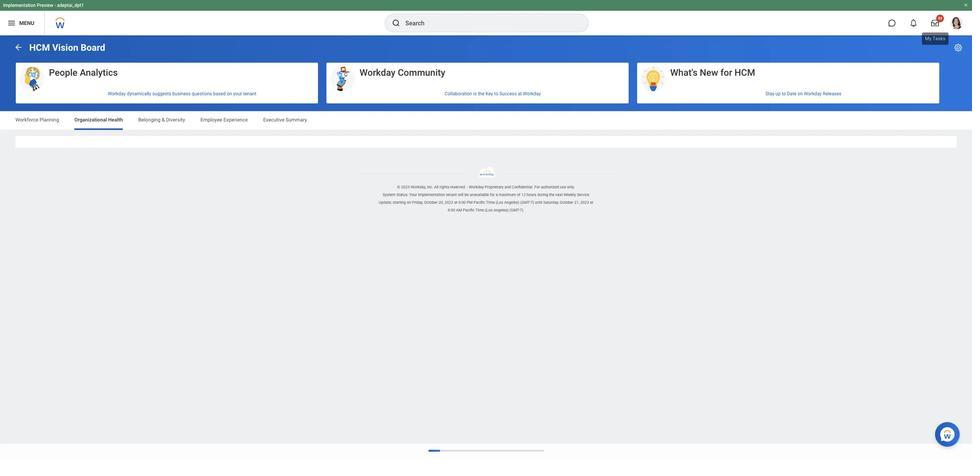 Task type: describe. For each thing, give the bounding box(es) containing it.
saturday,
[[544, 201, 559, 205]]

1 vertical spatial 6:00
[[448, 208, 455, 213]]

key
[[486, 91, 493, 97]]

for
[[535, 185, 540, 190]]

0 horizontal spatial at
[[454, 201, 458, 205]]

footer containing © 2023 workday, inc. all rights reserved. - workday proprietary and confidential. for authorized use only. system status: your implementation tenant will be unavailable for a maximum of 12 hours during the next weekly service update; starting on friday, october 20, 2023 at 6:00 pm pacific time (los angeles) (gmt-7) until saturday, october 21, 2023 at 6:00 am pacific time (los angeles) (gmt-7).
[[0, 167, 973, 215]]

workday inside button
[[360, 67, 396, 78]]

what's new for hcm
[[671, 67, 756, 78]]

people analytics
[[49, 67, 118, 78]]

my
[[926, 37, 932, 42]]

collaboration is the key to success at workday
[[445, 91, 541, 97]]

rights
[[440, 185, 450, 190]]

collaboration is the key to success at workday link
[[327, 88, 629, 100]]

for inside button
[[721, 67, 733, 78]]

diversity
[[166, 117, 185, 123]]

vision
[[52, 42, 78, 53]]

profile logan mcneil image
[[951, 17, 963, 31]]

main content containing hcm vision board
[[0, 35, 973, 155]]

collaboration
[[445, 91, 472, 97]]

0 horizontal spatial tenant
[[243, 91, 256, 97]]

will
[[458, 193, 464, 197]]

releases
[[823, 91, 842, 97]]

authorized
[[541, 185, 559, 190]]

1 horizontal spatial 6:00
[[459, 201, 466, 205]]

community
[[398, 67, 446, 78]]

1 vertical spatial pacific
[[463, 208, 475, 213]]

0 horizontal spatial 2023
[[401, 185, 410, 190]]

inc.
[[427, 185, 434, 190]]

1 horizontal spatial at
[[518, 91, 522, 97]]

only.
[[567, 185, 575, 190]]

unavailable
[[470, 193, 489, 197]]

workday community
[[360, 67, 446, 78]]

30
[[938, 16, 943, 20]]

suggests
[[152, 91, 171, 97]]

workday inside © 2023 workday, inc. all rights reserved. - workday proprietary and confidential. for authorized use only. system status: your implementation tenant will be unavailable for a maximum of 12 hours during the next weekly service update; starting on friday, october 20, 2023 at 6:00 pm pacific time (los angeles) (gmt-7) until saturday, october 21, 2023 at 6:00 am pacific time (los angeles) (gmt-7).
[[469, 185, 484, 190]]

employee
[[201, 117, 222, 123]]

what's
[[671, 67, 698, 78]]

what's new for hcm button
[[638, 63, 940, 92]]

2 horizontal spatial 2023
[[581, 201, 589, 205]]

7).
[[520, 208, 525, 213]]

menu button
[[0, 11, 44, 35]]

&
[[162, 117, 165, 123]]

your
[[233, 91, 242, 97]]

1 to from the left
[[494, 91, 499, 97]]

adeptai_dpt1
[[57, 3, 84, 8]]

workforce planning
[[15, 117, 59, 123]]

and
[[505, 185, 511, 190]]

1 vertical spatial angeles)
[[494, 208, 509, 213]]

7)
[[531, 201, 534, 205]]

organizational health
[[74, 117, 123, 123]]

workday dynamically suggests business questions based on your tenant
[[108, 91, 256, 97]]

status:
[[397, 193, 409, 197]]

proprietary
[[485, 185, 504, 190]]

organizational
[[74, 117, 107, 123]]

0 horizontal spatial the
[[478, 91, 485, 97]]

service
[[577, 193, 590, 197]]

experience
[[224, 117, 248, 123]]

stay up to date on workday releases link
[[638, 88, 940, 100]]

0 vertical spatial angeles)
[[505, 201, 520, 205]]

20,
[[439, 201, 444, 205]]

be
[[465, 193, 469, 197]]

notifications large image
[[910, 19, 918, 27]]

stay
[[766, 91, 775, 97]]

preview
[[37, 3, 53, 8]]

success
[[500, 91, 517, 97]]

all
[[434, 185, 439, 190]]

weekly
[[564, 193, 576, 197]]

menu
[[19, 20, 34, 26]]

system
[[383, 193, 396, 197]]

analytics
[[80, 67, 118, 78]]

your
[[410, 193, 417, 197]]

workday dynamically suggests business questions based on your tenant link
[[16, 88, 318, 100]]

0 vertical spatial hcm
[[29, 42, 50, 53]]

1 horizontal spatial (gmt-
[[521, 201, 531, 205]]

workforce
[[15, 117, 38, 123]]

belonging & diversity
[[138, 117, 185, 123]]

my tasks
[[926, 37, 946, 42]]

workday,
[[411, 185, 426, 190]]

dynamically
[[127, 91, 151, 97]]

until
[[535, 201, 543, 205]]

based
[[213, 91, 226, 97]]

is
[[474, 91, 477, 97]]

1 october from the left
[[424, 201, 438, 205]]

workday community button
[[327, 63, 629, 92]]

2 horizontal spatial on
[[798, 91, 803, 97]]

hcm vision board
[[29, 42, 105, 53]]

tenant inside © 2023 workday, inc. all rights reserved. - workday proprietary and confidential. for authorized use only. system status: your implementation tenant will be unavailable for a maximum of 12 hours during the next weekly service update; starting on friday, october 20, 2023 at 6:00 pm pacific time (los angeles) (gmt-7) until saturday, october 21, 2023 at 6:00 am pacific time (los angeles) (gmt-7).
[[446, 193, 457, 197]]

planning
[[40, 117, 59, 123]]



Task type: locate. For each thing, give the bounding box(es) containing it.
0 vertical spatial 6:00
[[459, 201, 466, 205]]

friday,
[[412, 201, 423, 205]]

21,
[[575, 201, 580, 205]]

time
[[486, 201, 495, 205], [476, 208, 484, 213]]

2023 right 20,
[[445, 201, 454, 205]]

people analytics button
[[16, 63, 318, 92]]

on left your
[[227, 91, 232, 97]]

main content
[[0, 35, 973, 155]]

Search Workday  search field
[[406, 15, 573, 32]]

previous page image
[[14, 43, 23, 52]]

2 to from the left
[[782, 91, 786, 97]]

hcm right previous page image at the top left of the page
[[29, 42, 50, 53]]

angeles)
[[505, 201, 520, 205], [494, 208, 509, 213]]

inbox large image
[[932, 19, 940, 27]]

at right the 21,
[[590, 201, 594, 205]]

0 horizontal spatial (gmt-
[[510, 208, 520, 213]]

1 vertical spatial the
[[549, 193, 555, 197]]

1 horizontal spatial (los
[[496, 201, 504, 205]]

pacific down unavailable
[[474, 201, 486, 205]]

0 horizontal spatial 6:00
[[448, 208, 455, 213]]

angeles) down a
[[494, 208, 509, 213]]

0 horizontal spatial time
[[476, 208, 484, 213]]

- right 'preview'
[[54, 3, 56, 8]]

0 horizontal spatial implementation
[[3, 3, 36, 8]]

implementation preview -   adeptai_dpt1
[[3, 3, 84, 8]]

at up the 'am'
[[454, 201, 458, 205]]

for right new
[[721, 67, 733, 78]]

0 vertical spatial pacific
[[474, 201, 486, 205]]

2 horizontal spatial at
[[590, 201, 594, 205]]

stay up to date on workday releases
[[766, 91, 842, 97]]

footer
[[0, 167, 973, 215]]

for inside © 2023 workday, inc. all rights reserved. - workday proprietary and confidential. for authorized use only. system status: your implementation tenant will be unavailable for a maximum of 12 hours during the next weekly service update; starting on friday, october 20, 2023 at 6:00 pm pacific time (los angeles) (gmt-7) until saturday, october 21, 2023 at 6:00 am pacific time (los angeles) (gmt-7).
[[490, 193, 495, 197]]

on right 'date'
[[798, 91, 803, 97]]

starting
[[393, 201, 406, 205]]

© 2023 workday, inc. all rights reserved. - workday proprietary and confidential. for authorized use only. system status: your implementation tenant will be unavailable for a maximum of 12 hours during the next weekly service update; starting on friday, october 20, 2023 at 6:00 pm pacific time (los angeles) (gmt-7) until saturday, october 21, 2023 at 6:00 am pacific time (los angeles) (gmt-7).
[[379, 185, 594, 213]]

6:00
[[459, 201, 466, 205], [448, 208, 455, 213]]

1 vertical spatial tenant
[[446, 193, 457, 197]]

justify image
[[7, 18, 16, 28]]

1 horizontal spatial hcm
[[735, 67, 756, 78]]

health
[[108, 117, 123, 123]]

a
[[496, 193, 498, 197]]

(los down unavailable
[[485, 208, 493, 213]]

1 horizontal spatial on
[[407, 201, 411, 205]]

(gmt- down 12
[[521, 201, 531, 205]]

hcm inside button
[[735, 67, 756, 78]]

update;
[[379, 201, 392, 205]]

workday
[[360, 67, 396, 78], [108, 91, 126, 97], [523, 91, 541, 97], [804, 91, 822, 97], [469, 185, 484, 190]]

©
[[397, 185, 400, 190]]

0 horizontal spatial to
[[494, 91, 499, 97]]

up
[[776, 91, 781, 97]]

belonging
[[138, 117, 161, 123]]

1 horizontal spatial to
[[782, 91, 786, 97]]

next
[[556, 193, 563, 197]]

- inside © 2023 workday, inc. all rights reserved. - workday proprietary and confidential. for authorized use only. system status: your implementation tenant will be unavailable for a maximum of 12 hours during the next weekly service update; starting on friday, october 20, 2023 at 6:00 pm pacific time (los angeles) (gmt-7) until saturday, october 21, 2023 at 6:00 am pacific time (los angeles) (gmt-7).
[[467, 185, 468, 190]]

1 vertical spatial implementation
[[418, 193, 445, 197]]

october down weekly
[[560, 201, 574, 205]]

0 vertical spatial the
[[478, 91, 485, 97]]

the right is
[[478, 91, 485, 97]]

2023 right the 21,
[[581, 201, 589, 205]]

confidential.
[[512, 185, 534, 190]]

0 horizontal spatial hcm
[[29, 42, 50, 53]]

implementation inside © 2023 workday, inc. all rights reserved. - workday proprietary and confidential. for authorized use only. system status: your implementation tenant will be unavailable for a maximum of 12 hours during the next weekly service update; starting on friday, october 20, 2023 at 6:00 pm pacific time (los angeles) (gmt-7) until saturday, october 21, 2023 at 6:00 am pacific time (los angeles) (gmt-7).
[[418, 193, 445, 197]]

at right success
[[518, 91, 522, 97]]

2023 right ©
[[401, 185, 410, 190]]

- inside menu banner
[[54, 3, 56, 8]]

(gmt-
[[521, 201, 531, 205], [510, 208, 520, 213]]

(los down a
[[496, 201, 504, 205]]

0 vertical spatial -
[[54, 3, 56, 8]]

1 horizontal spatial time
[[486, 201, 495, 205]]

close environment banner image
[[964, 3, 969, 7]]

executive
[[263, 117, 285, 123]]

board
[[81, 42, 105, 53]]

0 horizontal spatial for
[[490, 193, 495, 197]]

tasks
[[933, 37, 946, 42]]

of
[[517, 193, 521, 197]]

people
[[49, 67, 78, 78]]

new
[[700, 67, 719, 78]]

the left 'next' at right top
[[549, 193, 555, 197]]

configure this page image
[[954, 43, 963, 52]]

employee experience
[[201, 117, 248, 123]]

1 horizontal spatial tenant
[[446, 193, 457, 197]]

summary
[[286, 117, 307, 123]]

(gmt- down of
[[510, 208, 520, 213]]

1 horizontal spatial 2023
[[445, 201, 454, 205]]

tenant
[[243, 91, 256, 97], [446, 193, 457, 197]]

the inside © 2023 workday, inc. all rights reserved. - workday proprietary and confidential. for authorized use only. system status: your implementation tenant will be unavailable for a maximum of 12 hours during the next weekly service update; starting on friday, october 20, 2023 at 6:00 pm pacific time (los angeles) (gmt-7) until saturday, october 21, 2023 at 6:00 am pacific time (los angeles) (gmt-7).
[[549, 193, 555, 197]]

1 vertical spatial time
[[476, 208, 484, 213]]

tab list
[[8, 112, 965, 130]]

date
[[787, 91, 797, 97]]

to right key
[[494, 91, 499, 97]]

6:00 left pm
[[459, 201, 466, 205]]

executive summary
[[263, 117, 307, 123]]

the
[[478, 91, 485, 97], [549, 193, 555, 197]]

- up be at the top left of the page
[[467, 185, 468, 190]]

my tasks tooltip
[[921, 32, 951, 47]]

to right up
[[782, 91, 786, 97]]

2 october from the left
[[560, 201, 574, 205]]

0 horizontal spatial october
[[424, 201, 438, 205]]

pm
[[467, 201, 473, 205]]

to
[[494, 91, 499, 97], [782, 91, 786, 97]]

1 vertical spatial (gmt-
[[510, 208, 520, 213]]

for left a
[[490, 193, 495, 197]]

menu banner
[[0, 0, 973, 35]]

0 horizontal spatial -
[[54, 3, 56, 8]]

am
[[456, 208, 462, 213]]

on
[[227, 91, 232, 97], [798, 91, 803, 97], [407, 201, 411, 205]]

1 vertical spatial for
[[490, 193, 495, 197]]

maximum
[[499, 193, 516, 197]]

1 horizontal spatial october
[[560, 201, 574, 205]]

pacific
[[474, 201, 486, 205], [463, 208, 475, 213]]

pacific down pm
[[463, 208, 475, 213]]

tenant left will
[[446, 193, 457, 197]]

0 horizontal spatial on
[[227, 91, 232, 97]]

0 vertical spatial implementation
[[3, 3, 36, 8]]

0 vertical spatial (gmt-
[[521, 201, 531, 205]]

search image
[[392, 18, 401, 28]]

0 vertical spatial time
[[486, 201, 495, 205]]

1 vertical spatial (los
[[485, 208, 493, 213]]

1 horizontal spatial for
[[721, 67, 733, 78]]

business
[[172, 91, 191, 97]]

1 horizontal spatial implementation
[[418, 193, 445, 197]]

0 vertical spatial tenant
[[243, 91, 256, 97]]

questions
[[192, 91, 212, 97]]

0 vertical spatial (los
[[496, 201, 504, 205]]

october
[[424, 201, 438, 205], [560, 201, 574, 205]]

implementation
[[3, 3, 36, 8], [418, 193, 445, 197]]

0 horizontal spatial (los
[[485, 208, 493, 213]]

1 horizontal spatial the
[[549, 193, 555, 197]]

reserved.
[[451, 185, 466, 190]]

1 vertical spatial hcm
[[735, 67, 756, 78]]

hcm right new
[[735, 67, 756, 78]]

12
[[522, 193, 526, 197]]

hours
[[527, 193, 537, 197]]

october left 20,
[[424, 201, 438, 205]]

-
[[54, 3, 56, 8], [467, 185, 468, 190]]

tab list containing workforce planning
[[8, 112, 965, 130]]

tenant right your
[[243, 91, 256, 97]]

on left friday,
[[407, 201, 411, 205]]

6:00 left the 'am'
[[448, 208, 455, 213]]

1 horizontal spatial -
[[467, 185, 468, 190]]

implementation up menu dropdown button
[[3, 3, 36, 8]]

0 vertical spatial for
[[721, 67, 733, 78]]

implementation inside menu banner
[[3, 3, 36, 8]]

angeles) down maximum
[[505, 201, 520, 205]]

implementation down inc.
[[418, 193, 445, 197]]

30 button
[[927, 15, 945, 32]]

at
[[518, 91, 522, 97], [454, 201, 458, 205], [590, 201, 594, 205]]

during
[[538, 193, 548, 197]]

on inside © 2023 workday, inc. all rights reserved. - workday proprietary and confidential. for authorized use only. system status: your implementation tenant will be unavailable for a maximum of 12 hours during the next weekly service update; starting on friday, october 20, 2023 at 6:00 pm pacific time (los angeles) (gmt-7) until saturday, october 21, 2023 at 6:00 am pacific time (los angeles) (gmt-7).
[[407, 201, 411, 205]]

use
[[560, 185, 566, 190]]

(los
[[496, 201, 504, 205], [485, 208, 493, 213]]

1 vertical spatial -
[[467, 185, 468, 190]]



Task type: vqa. For each thing, say whether or not it's contained in the screenshot.
notifications large image
yes



